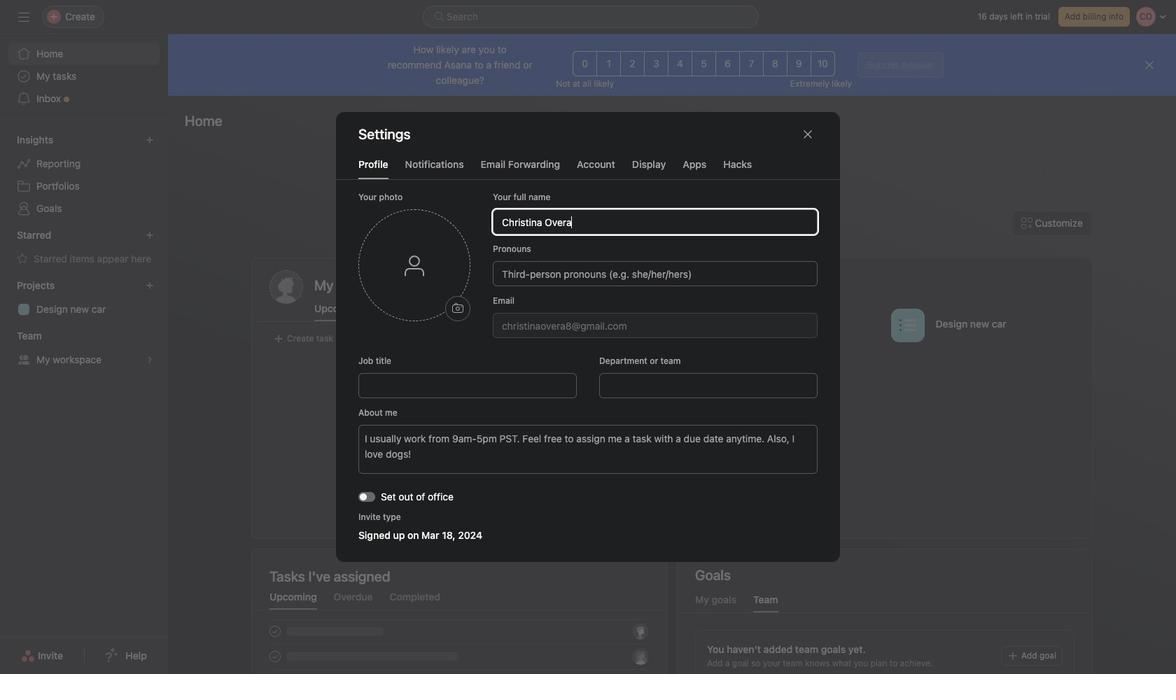 Task type: describe. For each thing, give the bounding box(es) containing it.
I usually work from 9am-5pm PST. Feel free to assign me a task with a due date anytime. Also, I love dogs! text field
[[359, 425, 818, 474]]

settings tab list
[[336, 157, 841, 180]]

insights element
[[0, 128, 168, 223]]

teams element
[[0, 324, 168, 374]]

global element
[[0, 34, 168, 118]]



Task type: vqa. For each thing, say whether or not it's contained in the screenshot.
field
no



Task type: locate. For each thing, give the bounding box(es) containing it.
close this dialog image
[[803, 129, 814, 140]]

starred element
[[0, 223, 168, 273]]

None radio
[[573, 51, 598, 76], [645, 51, 669, 76], [692, 51, 717, 76], [716, 51, 740, 76], [811, 51, 836, 76], [573, 51, 598, 76], [645, 51, 669, 76], [692, 51, 717, 76], [716, 51, 740, 76], [811, 51, 836, 76]]

list image
[[900, 317, 917, 334]]

Third-person pronouns (e.g. she/her/hers) text field
[[493, 261, 818, 287]]

None text field
[[493, 209, 818, 235], [493, 313, 818, 338], [600, 373, 818, 399], [493, 209, 818, 235], [493, 313, 818, 338], [600, 373, 818, 399]]

upload new photo image
[[453, 303, 464, 315]]

switch
[[359, 492, 376, 502]]

None radio
[[597, 51, 621, 76], [621, 51, 645, 76], [668, 51, 693, 76], [740, 51, 764, 76], [764, 51, 788, 76], [787, 51, 812, 76], [597, 51, 621, 76], [621, 51, 645, 76], [668, 51, 693, 76], [740, 51, 764, 76], [764, 51, 788, 76], [787, 51, 812, 76]]

hide sidebar image
[[18, 11, 29, 22]]

dialog
[[336, 112, 841, 563]]

add profile photo image
[[270, 270, 303, 304]]

projects element
[[0, 273, 168, 324]]

None text field
[[359, 373, 577, 399]]

dismiss image
[[1145, 60, 1156, 71]]

list box
[[423, 6, 759, 28]]

option group
[[573, 51, 836, 76]]



